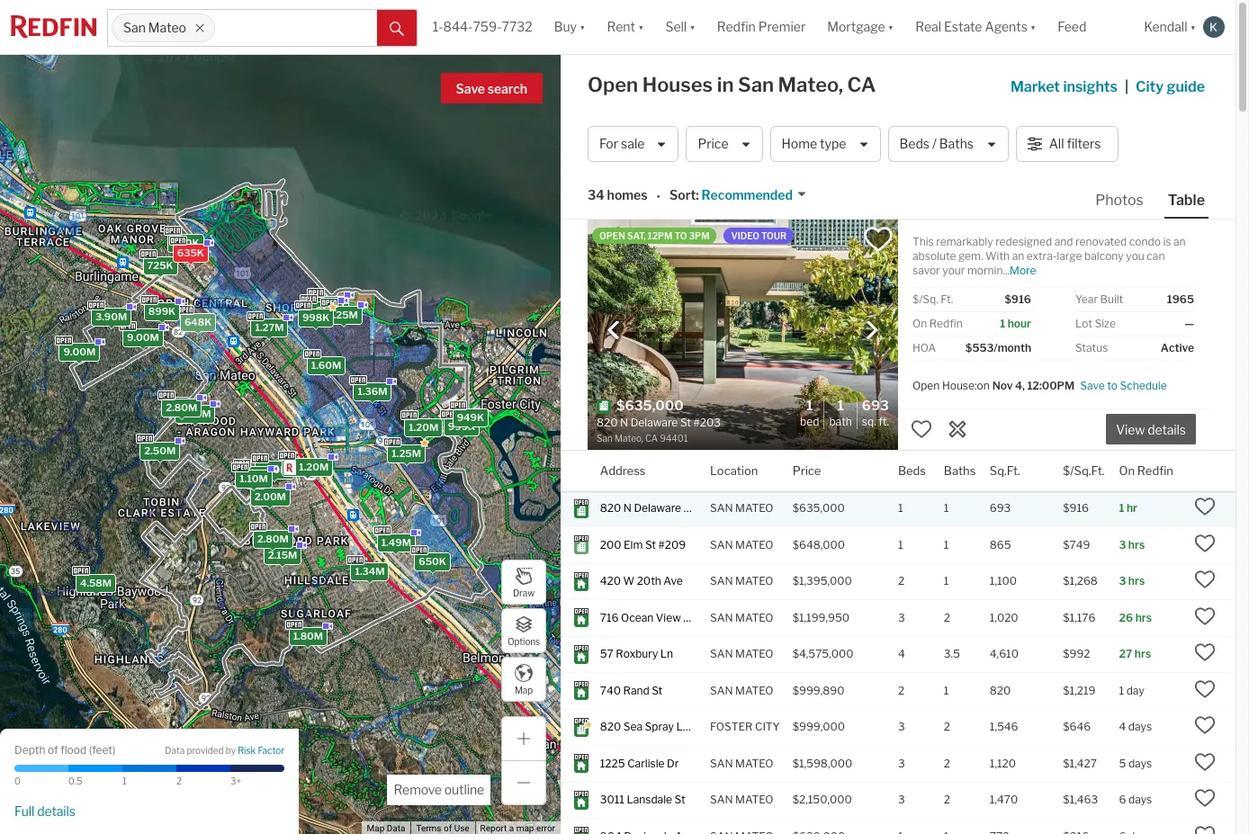 Task type: locate. For each thing, give the bounding box(es) containing it.
0 vertical spatial ln
[[661, 648, 673, 661]]

None search field
[[216, 10, 377, 46]]

0 vertical spatial an
[[1174, 235, 1186, 248]]

your
[[943, 264, 965, 277]]

9.00m down 3.90m
[[63, 346, 95, 359]]

2 favorite this home image from the top
[[1195, 533, 1216, 554]]

0 vertical spatial baths
[[940, 136, 974, 152]]

options button
[[501, 609, 546, 654]]

mateo left $4,575,000
[[736, 648, 774, 661]]

3 hrs for $1,268
[[1119, 575, 1145, 588]]

baths right /
[[940, 136, 974, 152]]

mateo
[[148, 20, 186, 35]]

ft.
[[941, 293, 954, 306], [879, 415, 889, 428]]

beds for beds
[[898, 463, 926, 478]]

2 vertical spatial 820
[[600, 721, 621, 734]]

photo of 820 n delaware st #203, san mateo, ca 94401 image
[[588, 220, 898, 450]]

844-
[[443, 19, 473, 35]]

view right ocean
[[656, 611, 681, 625]]

1 vertical spatial price
[[793, 463, 821, 478]]

5 san from the top
[[710, 648, 733, 661]]

$916 up '$749'
[[1063, 502, 1089, 515]]

on redfin button
[[1119, 451, 1174, 491]]

use
[[454, 824, 470, 834]]

0 horizontal spatial 9.00m
[[63, 346, 95, 359]]

sale
[[621, 136, 645, 152]]

0 horizontal spatial on
[[913, 317, 927, 330]]

on redfin
[[913, 317, 963, 330], [1119, 463, 1174, 478]]

san down location button
[[710, 502, 733, 515]]

favorite this home image for $1,219
[[1195, 679, 1216, 700]]

1.20m left "999k"
[[409, 421, 438, 434]]

data left provided
[[165, 746, 185, 756]]

▾ right rent
[[638, 19, 644, 35]]

ft. inside 693 sq. ft.
[[879, 415, 889, 428]]

spray
[[645, 721, 674, 734]]

hrs up 26 hrs
[[1129, 575, 1145, 588]]

0 horizontal spatial an
[[1012, 249, 1025, 263]]

1 hr
[[1119, 502, 1138, 515]]

#315
[[692, 721, 717, 734]]

days right 6
[[1129, 793, 1153, 807]]

▾
[[580, 19, 586, 35], [638, 19, 644, 35], [690, 19, 696, 35], [888, 19, 894, 35], [1031, 19, 1036, 35], [1191, 19, 1196, 35]]

2 days from the top
[[1129, 757, 1152, 770]]

949k
[[457, 411, 484, 424]]

renovated
[[1076, 235, 1127, 248]]

price up :
[[698, 136, 729, 152]]

2 horizontal spatial redfin
[[1138, 463, 1174, 478]]

mateo left $2,150,000 at the right bottom of the page
[[736, 793, 774, 807]]

3 days from the top
[[1129, 793, 1153, 807]]

1225 carlisle dr
[[600, 757, 679, 770]]

mateo for $635,000
[[736, 502, 774, 515]]

details right full
[[37, 804, 76, 819]]

redfin left premier
[[717, 19, 756, 35]]

4 up 5
[[1119, 721, 1126, 734]]

$916 up hour
[[1005, 293, 1032, 306]]

redfin premier
[[717, 19, 806, 35]]

1 vertical spatial san
[[738, 73, 774, 96]]

elm
[[624, 538, 643, 552]]

home type
[[782, 136, 847, 152]]

1 vertical spatial ln
[[677, 721, 689, 734]]

heading
[[597, 397, 743, 446]]

27 hrs
[[1119, 648, 1152, 661]]

of left flood
[[48, 743, 58, 757]]

view up on redfin button at right
[[1116, 422, 1145, 438]]

3 hrs
[[1119, 538, 1145, 552], [1119, 575, 1145, 588]]

1 vertical spatial on
[[1119, 463, 1135, 478]]

an right is
[[1174, 235, 1186, 248]]

0 horizontal spatial 1.25m
[[328, 308, 358, 321]]

0 horizontal spatial of
[[48, 743, 58, 757]]

0 vertical spatial of
[[48, 743, 58, 757]]

redfin down the "view details" at the right of the page
[[1138, 463, 1174, 478]]

0 vertical spatial ft.
[[941, 293, 954, 306]]

remove outline button
[[388, 775, 491, 806]]

map region
[[0, 36, 590, 835]]

1.60m
[[311, 359, 341, 372]]

hrs for $992
[[1135, 648, 1152, 661]]

1 horizontal spatial view
[[1116, 422, 1145, 438]]

redfin down $/sq. ft.
[[930, 317, 963, 330]]

1 vertical spatial of
[[444, 824, 452, 834]]

0 vertical spatial 1.25m
[[328, 308, 358, 321]]

4 ▾ from the left
[[888, 19, 894, 35]]

0 horizontal spatial map
[[367, 824, 385, 834]]

6 mateo from the top
[[736, 684, 774, 698]]

1 vertical spatial view
[[656, 611, 681, 625]]

1 vertical spatial 4
[[1119, 721, 1126, 734]]

details inside button
[[37, 804, 76, 819]]

tour
[[762, 230, 787, 241]]

0 vertical spatial data
[[165, 746, 185, 756]]

google image
[[5, 811, 64, 835]]

12:00pm
[[1028, 379, 1075, 392]]

details
[[1148, 422, 1186, 438], [37, 804, 76, 819]]

1 vertical spatial save
[[1080, 379, 1105, 392]]

865
[[990, 538, 1011, 552]]

4
[[898, 648, 905, 661], [1119, 721, 1126, 734]]

3.5
[[944, 648, 960, 661]]

ft. right $/sq.
[[941, 293, 954, 306]]

2 vertical spatial redfin
[[1138, 463, 1174, 478]]

0 horizontal spatial ave
[[664, 575, 683, 588]]

x-out this home image
[[947, 418, 969, 440]]

3 for 1,120
[[898, 757, 905, 770]]

of for depth
[[48, 743, 58, 757]]

risk
[[238, 746, 256, 756]]

beds inside button
[[900, 136, 930, 152]]

0 horizontal spatial data
[[165, 746, 185, 756]]

0 vertical spatial 1.20m
[[315, 299, 344, 311]]

2 ▾ from the left
[[638, 19, 644, 35]]

1.25m up '1.60m'
[[328, 308, 358, 321]]

0 vertical spatial ave
[[664, 575, 683, 588]]

beds
[[900, 136, 930, 152], [898, 463, 926, 478]]

ln right roxbury in the bottom of the page
[[661, 648, 673, 661]]

san mateo for $4,575,000
[[710, 648, 774, 661]]

for sale button
[[588, 126, 679, 162]]

820 left n
[[600, 502, 621, 515]]

420
[[600, 575, 621, 588]]

san right 716 ocean view ave link
[[710, 611, 733, 625]]

1 horizontal spatial 693
[[990, 502, 1011, 515]]

price up $635,000
[[793, 463, 821, 478]]

st right the elm
[[645, 538, 656, 552]]

san down foster
[[710, 757, 733, 770]]

6 san from the top
[[710, 684, 733, 698]]

0 horizontal spatial 4
[[898, 648, 905, 661]]

1 vertical spatial beds
[[898, 463, 926, 478]]

820 left sea
[[600, 721, 621, 734]]

san up 716 ocean view ave san mateo
[[710, 575, 733, 588]]

favorite this home image for $1,463
[[1195, 788, 1216, 810]]

0 vertical spatial $916
[[1005, 293, 1032, 306]]

submit search image
[[389, 21, 404, 36]]

4 favorite this home image from the top
[[1195, 679, 1216, 700]]

map left terms
[[367, 824, 385, 834]]

mateo left $1,199,950 at the bottom right of the page
[[736, 611, 774, 625]]

820 n delaware st #203
[[600, 502, 724, 515]]

0 vertical spatial details
[[1148, 422, 1186, 438]]

716 ocean view ave link
[[600, 611, 703, 626]]

1 horizontal spatial map
[[515, 685, 533, 695]]

0 horizontal spatial ft.
[[879, 415, 889, 428]]

ln inside "57 roxbury ln" link
[[661, 648, 673, 661]]

days up the "5 days"
[[1129, 721, 1152, 734]]

days
[[1129, 721, 1152, 734], [1129, 757, 1152, 770], [1129, 793, 1153, 807]]

favorite button image
[[863, 224, 894, 255]]

0 horizontal spatial open
[[588, 73, 638, 96]]

1 ▾ from the left
[[580, 19, 586, 35]]

search
[[488, 81, 528, 96]]

▾ for sell ▾
[[690, 19, 696, 35]]

820 up 1,546
[[990, 684, 1011, 698]]

mateo left $648,000 on the right of the page
[[736, 538, 774, 552]]

price button up $635,000
[[793, 451, 821, 491]]

open for open houses in san mateo, ca
[[588, 73, 638, 96]]

200 elm st #209
[[600, 538, 686, 552]]

1 horizontal spatial open
[[913, 379, 940, 392]]

4 san mateo from the top
[[710, 648, 774, 661]]

of left use
[[444, 824, 452, 834]]

0 vertical spatial beds
[[900, 136, 930, 152]]

6
[[1119, 793, 1127, 807]]

1 horizontal spatial data
[[387, 824, 405, 834]]

1 vertical spatial data
[[387, 824, 405, 834]]

1 horizontal spatial details
[[1148, 422, 1186, 438]]

1 favorite this home image from the top
[[1195, 496, 1216, 518]]

mateo for $999,890
[[736, 684, 774, 698]]

1 horizontal spatial 1.25m
[[391, 448, 421, 460]]

1 horizontal spatial 4
[[1119, 721, 1126, 734]]

video tour
[[731, 230, 787, 241]]

3 hrs up 26 hrs
[[1119, 575, 1145, 588]]

san left mateo
[[123, 20, 146, 35]]

5 san mateo from the top
[[710, 684, 774, 698]]

0 horizontal spatial price button
[[686, 126, 763, 162]]

1 vertical spatial on redfin
[[1119, 463, 1174, 478]]

open for open house: on nov 4, 12:00pm save to schedule
[[913, 379, 940, 392]]

3 san mateo from the top
[[710, 575, 774, 588]]

on up hoa
[[913, 317, 927, 330]]

hrs right 26
[[1136, 611, 1152, 625]]

6 san mateo from the top
[[710, 757, 774, 770]]

map inside button
[[367, 824, 385, 834]]

hrs for $1,176
[[1136, 611, 1152, 625]]

0 vertical spatial map
[[515, 685, 533, 695]]

0 vertical spatial price
[[698, 136, 729, 152]]

1 horizontal spatial on redfin
[[1119, 463, 1174, 478]]

1 san mateo from the top
[[710, 502, 774, 515]]

0 horizontal spatial san
[[123, 20, 146, 35]]

san for 57 roxbury ln
[[710, 648, 733, 661]]

3 right $1,598,000
[[898, 757, 905, 770]]

3 right $999,000
[[898, 721, 905, 734]]

1 horizontal spatial price button
[[793, 451, 821, 491]]

size
[[1095, 317, 1116, 330]]

photos
[[1096, 192, 1144, 209]]

2 vertical spatial days
[[1129, 793, 1153, 807]]

st right 'lansdale'
[[675, 793, 686, 807]]

san right 'lansdale'
[[710, 793, 733, 807]]

4 left 3.5
[[898, 648, 905, 661]]

data left terms
[[387, 824, 405, 834]]

7 san from the top
[[710, 757, 733, 770]]

2 mateo from the top
[[736, 538, 774, 552]]

820 sea spray ln #315 link
[[600, 721, 717, 735]]

1,470
[[990, 793, 1018, 807]]

$1,176
[[1063, 611, 1096, 625]]

2 san from the top
[[710, 538, 733, 552]]

on redfin down $/sq. ft.
[[913, 317, 963, 330]]

open left house:
[[913, 379, 940, 392]]

2 san mateo from the top
[[710, 538, 774, 552]]

0 vertical spatial 4
[[898, 648, 905, 661]]

ave for 20th
[[664, 575, 683, 588]]

a
[[509, 824, 514, 834]]

beds left the baths button
[[898, 463, 926, 478]]

1 vertical spatial 9.00m
[[63, 346, 95, 359]]

baths button
[[944, 451, 976, 491]]

homes
[[607, 188, 648, 203]]

days right 5
[[1129, 757, 1152, 770]]

5 mateo from the top
[[736, 648, 774, 661]]

home type button
[[770, 126, 881, 162]]

error
[[536, 824, 555, 834]]

1 vertical spatial 693
[[990, 502, 1011, 515]]

0 horizontal spatial $916
[[1005, 293, 1032, 306]]

1 mateo from the top
[[736, 502, 774, 515]]

mateo for $2,150,000
[[736, 793, 774, 807]]

1 horizontal spatial redfin
[[930, 317, 963, 330]]

mornin...
[[968, 264, 1010, 277]]

0 vertical spatial 9.00m
[[126, 331, 159, 344]]

san mateo for $2,150,000
[[710, 793, 774, 807]]

6 ▾ from the left
[[1191, 19, 1196, 35]]

days for 5 days
[[1129, 757, 1152, 770]]

mateo up city
[[736, 684, 774, 698]]

hrs right 27
[[1135, 648, 1152, 661]]

0 vertical spatial save
[[456, 81, 485, 96]]

mateo down location button
[[736, 502, 774, 515]]

favorite this home image
[[1195, 496, 1216, 518], [1195, 533, 1216, 554], [1195, 569, 1216, 591], [1195, 679, 1216, 700], [1195, 715, 1216, 737], [1195, 788, 1216, 810]]

mateo left $1,395,000
[[736, 575, 774, 588]]

ocean
[[621, 611, 654, 625]]

1 vertical spatial days
[[1129, 757, 1152, 770]]

previous button image
[[605, 321, 623, 339]]

3 up 26
[[1119, 575, 1127, 588]]

1225
[[600, 757, 625, 770]]

1 vertical spatial 3 hrs
[[1119, 575, 1145, 588]]

filters
[[1067, 136, 1101, 152]]

price button up recommended
[[686, 126, 763, 162]]

3 mateo from the top
[[736, 575, 774, 588]]

save
[[456, 81, 485, 96], [1080, 379, 1105, 392]]

on redfin down the "view details" at the right of the page
[[1119, 463, 1174, 478]]

3 ▾ from the left
[[690, 19, 696, 35]]

0 horizontal spatial ln
[[661, 648, 673, 661]]

ave right 20th
[[664, 575, 683, 588]]

5 ▾ from the left
[[1031, 19, 1036, 35]]

1 days from the top
[[1129, 721, 1152, 734]]

ave for view
[[684, 611, 703, 625]]

video
[[731, 230, 760, 241]]

st for 200 elm st #209
[[645, 538, 656, 552]]

favorite this home image
[[911, 418, 933, 440], [1195, 606, 1216, 627], [1195, 642, 1216, 664], [1195, 752, 1216, 773], [1195, 824, 1216, 835]]

ave right ocean
[[684, 611, 703, 625]]

report a map error
[[480, 824, 555, 834]]

0 vertical spatial view
[[1116, 422, 1145, 438]]

map down options
[[515, 685, 533, 695]]

1 vertical spatial 1.25m
[[391, 448, 421, 460]]

1 horizontal spatial an
[[1174, 235, 1186, 248]]

2 3 hrs from the top
[[1119, 575, 1145, 588]]

you
[[1126, 249, 1145, 263]]

map inside button
[[515, 685, 533, 695]]

san for 1225 carlisle dr
[[710, 757, 733, 770]]

1 horizontal spatial ln
[[677, 721, 689, 734]]

details for view details
[[1148, 422, 1186, 438]]

3 right $2,150,000 at the right bottom of the page
[[898, 793, 905, 807]]

beds left /
[[900, 136, 930, 152]]

day
[[1127, 684, 1145, 698]]

map for map data
[[367, 824, 385, 834]]

0 horizontal spatial redfin
[[717, 19, 756, 35]]

save search button
[[441, 73, 543, 104]]

7 san mateo from the top
[[710, 793, 774, 807]]

remove
[[394, 782, 442, 798]]

1 vertical spatial 820
[[990, 684, 1011, 698]]

address
[[600, 463, 646, 478]]

1 bed
[[800, 398, 820, 428]]

1 horizontal spatial on
[[1119, 463, 1135, 478]]

san down #203
[[710, 538, 733, 552]]

1 vertical spatial ave
[[684, 611, 703, 625]]

1.20m up '1.60m'
[[315, 299, 344, 311]]

7 mateo from the top
[[736, 757, 774, 770]]

favorite button checkbox
[[863, 224, 894, 255]]

hrs for $749
[[1129, 538, 1145, 552]]

0 horizontal spatial details
[[37, 804, 76, 819]]

1 vertical spatial map
[[367, 824, 385, 834]]

6 favorite this home image from the top
[[1195, 788, 1216, 810]]

an up 'more' link on the top of the page
[[1012, 249, 1025, 263]]

hrs down hr
[[1129, 538, 1145, 552]]

san
[[123, 20, 146, 35], [738, 73, 774, 96]]

1.80m
[[293, 630, 323, 643]]

$1,395,000
[[793, 575, 852, 588]]

all filters button
[[1016, 126, 1119, 162]]

san mateo for $1,598,000
[[710, 757, 774, 770]]

san up foster
[[710, 684, 733, 698]]

st right rand
[[652, 684, 663, 698]]

0 vertical spatial days
[[1129, 721, 1152, 734]]

ln left #315
[[677, 721, 689, 734]]

year built
[[1076, 293, 1124, 306]]

location button
[[710, 451, 758, 491]]

1 horizontal spatial ft.
[[941, 293, 954, 306]]

1,120
[[990, 757, 1016, 770]]

1 vertical spatial details
[[37, 804, 76, 819]]

1,546
[[990, 721, 1019, 734]]

1 san from the top
[[710, 502, 733, 515]]

sell ▾ button
[[655, 0, 706, 54]]

risk factor link
[[238, 746, 284, 758]]

3 right $1,199,950 at the bottom right of the page
[[898, 611, 905, 625]]

1 horizontal spatial save
[[1080, 379, 1105, 392]]

1 horizontal spatial $916
[[1063, 502, 1089, 515]]

5 favorite this home image from the top
[[1195, 715, 1216, 737]]

data inside button
[[387, 824, 405, 834]]

details inside button
[[1148, 422, 1186, 438]]

open down rent
[[588, 73, 638, 96]]

8 mateo from the top
[[736, 793, 774, 807]]

▾ right mortgage
[[888, 19, 894, 35]]

1 vertical spatial $916
[[1063, 502, 1089, 515]]

0 horizontal spatial save
[[456, 81, 485, 96]]

0 horizontal spatial price
[[698, 136, 729, 152]]

1 3 hrs from the top
[[1119, 538, 1145, 552]]

san right in
[[738, 73, 774, 96]]

1 horizontal spatial 9.00m
[[126, 331, 159, 344]]

693 up sq.
[[862, 398, 889, 414]]

save left search
[[456, 81, 485, 96]]

baths down x-out this home image
[[944, 463, 976, 478]]

1.20m right the 1.40m
[[299, 461, 328, 474]]

693 for 693
[[990, 502, 1011, 515]]

san
[[710, 502, 733, 515], [710, 538, 733, 552], [710, 575, 733, 588], [710, 611, 733, 625], [710, 648, 733, 661], [710, 684, 733, 698], [710, 757, 733, 770], [710, 793, 733, 807]]

details up on redfin button at right
[[1148, 422, 1186, 438]]

3 favorite this home image from the top
[[1195, 569, 1216, 591]]

$1,598,000
[[793, 757, 853, 770]]

view
[[1116, 422, 1145, 438], [656, 611, 681, 625]]

recommended
[[702, 188, 793, 203]]

hrs for $1,268
[[1129, 575, 1145, 588]]

ft. right sq.
[[879, 415, 889, 428]]

mateo for $1,395,000
[[736, 575, 774, 588]]

200 elm st #209 link
[[600, 538, 694, 553]]

26
[[1119, 611, 1134, 625]]

3 san from the top
[[710, 575, 733, 588]]

of
[[48, 743, 58, 757], [444, 824, 452, 834]]

▾ left 'user photo'
[[1191, 19, 1196, 35]]

4 mateo from the top
[[736, 611, 774, 625]]

1 horizontal spatial of
[[444, 824, 452, 834]]

648k
[[184, 316, 211, 328]]

outline
[[445, 782, 484, 798]]

on up 1 hr
[[1119, 463, 1135, 478]]

4 for 4 days
[[1119, 721, 1126, 734]]

▾ right sell
[[690, 19, 696, 35]]

▾ right buy
[[580, 19, 586, 35]]

save left to
[[1080, 379, 1105, 392]]

0 vertical spatial 820
[[600, 502, 621, 515]]

693 up 865
[[990, 502, 1011, 515]]

3 hrs down hr
[[1119, 538, 1145, 552]]

0 horizontal spatial view
[[656, 611, 681, 625]]

0 vertical spatial open
[[588, 73, 638, 96]]

1.25m up '1.49m'
[[391, 448, 421, 460]]

1 vertical spatial open
[[913, 379, 940, 392]]

9.00m down 899k
[[126, 331, 159, 344]]

▾ right agents on the top right
[[1031, 19, 1036, 35]]

0 vertical spatial 693
[[862, 398, 889, 414]]

mateo down city
[[736, 757, 774, 770]]

0 vertical spatial 3 hrs
[[1119, 538, 1145, 552]]

8 san from the top
[[710, 793, 733, 807]]

baths inside button
[[940, 136, 974, 152]]

3011
[[600, 793, 625, 807]]

mortgage ▾ button
[[828, 0, 894, 54]]

gem.
[[959, 249, 983, 263]]

san for 3011 lansdale st
[[710, 793, 733, 807]]

real estate agents ▾
[[916, 19, 1036, 35]]



Task type: describe. For each thing, give the bounding box(es) containing it.
bed
[[800, 415, 820, 428]]

days for 6 days
[[1129, 793, 1153, 807]]

2 left 1,546
[[944, 721, 951, 734]]

0.5
[[68, 776, 82, 787]]

1 vertical spatial 1.20m
[[409, 421, 438, 434]]

716
[[600, 611, 619, 625]]

▾ for kendall ▾
[[1191, 19, 1196, 35]]

remove san mateo image
[[195, 23, 206, 33]]

716 ocean view ave san mateo
[[600, 611, 774, 625]]

693 for 693 sq. ft.
[[862, 398, 889, 414]]

799k
[[241, 469, 267, 482]]

for sale
[[600, 136, 645, 152]]

san mateo
[[123, 20, 186, 35]]

3.90m
[[95, 311, 127, 324]]

table
[[1168, 192, 1205, 209]]

map data
[[367, 824, 405, 834]]

$2,150,000
[[793, 793, 852, 807]]

to
[[1108, 379, 1118, 392]]

beds / baths
[[900, 136, 974, 152]]

hr
[[1127, 502, 1138, 515]]

1 inside 1 bed
[[807, 398, 813, 414]]

$992
[[1063, 648, 1091, 661]]

$553/month
[[966, 341, 1032, 355]]

save search
[[456, 81, 528, 96]]

1-844-759-7732 link
[[433, 19, 533, 35]]

favorite this home image for 5 days
[[1195, 752, 1216, 773]]

st left #203
[[684, 502, 695, 515]]

820 for 820 sea spray ln #315 foster city
[[600, 721, 621, 734]]

mateo for $4,575,000
[[736, 648, 774, 661]]

map
[[516, 824, 534, 834]]

favorite this home image for $646
[[1195, 715, 1216, 737]]

4 san from the top
[[710, 611, 733, 625]]

save inside button
[[456, 81, 485, 96]]

▾ for mortgage ▾
[[888, 19, 894, 35]]

kendall
[[1145, 19, 1188, 35]]

0 vertical spatial redfin
[[717, 19, 756, 35]]

beds for beds / baths
[[900, 136, 930, 152]]

759-
[[473, 19, 502, 35]]

sq.ft. button
[[990, 451, 1021, 491]]

san mateo for $999,890
[[710, 684, 774, 698]]

favorite this home image for 26 hrs
[[1195, 606, 1216, 627]]

▾ for rent ▾
[[638, 19, 644, 35]]

0 vertical spatial san
[[123, 20, 146, 35]]

•
[[657, 189, 661, 204]]

open sat, 12pm to 3pm
[[600, 230, 710, 241]]

$4,575,000
[[793, 648, 854, 661]]

$/sq.ft. button
[[1063, 451, 1105, 491]]

$1,219
[[1063, 684, 1096, 698]]

2 vertical spatial 1.20m
[[299, 461, 328, 474]]

san mateo for $1,395,000
[[710, 575, 774, 588]]

this
[[913, 235, 934, 248]]

open house: on nov 4, 12:00pm save to schedule
[[913, 379, 1167, 392]]

favorite this home image for $749
[[1195, 533, 1216, 554]]

$749
[[1063, 538, 1091, 552]]

delaware
[[634, 502, 682, 515]]

view inside button
[[1116, 422, 1145, 438]]

san mateo for $648,000
[[710, 538, 774, 552]]

map button
[[501, 657, 546, 702]]

next button image
[[863, 321, 881, 339]]

$/sq. ft.
[[913, 293, 954, 306]]

terms of use
[[416, 824, 470, 834]]

can
[[1147, 249, 1165, 263]]

on inside on redfin button
[[1119, 463, 1135, 478]]

2 up 3.5
[[944, 611, 951, 625]]

$999,000
[[793, 721, 845, 734]]

6 days
[[1119, 793, 1153, 807]]

st for 740 rand st
[[652, 684, 663, 698]]

lot
[[1076, 317, 1093, 330]]

$635,000
[[793, 502, 845, 515]]

sat,
[[627, 230, 646, 241]]

user photo image
[[1204, 16, 1225, 38]]

3 for 1,020
[[898, 611, 905, 625]]

type
[[820, 136, 847, 152]]

view details link
[[1106, 412, 1196, 445]]

3 for 1,470
[[898, 793, 905, 807]]

buy
[[554, 19, 577, 35]]

1.49m
[[381, 536, 411, 549]]

1 horizontal spatial price
[[793, 463, 821, 478]]

san for 420 w 20th ave
[[710, 575, 733, 588]]

more link
[[1010, 264, 1037, 277]]

2 down data provided by risk factor
[[176, 776, 182, 787]]

draw
[[513, 587, 535, 598]]

san for 200 elm st #209
[[710, 538, 733, 552]]

693 sq. ft.
[[862, 398, 889, 428]]

420 w 20th ave
[[600, 575, 683, 588]]

san for 740 rand st
[[710, 684, 733, 698]]

mateo for $1,598,000
[[736, 757, 774, 770]]

st for 3011 lansdale st
[[675, 793, 686, 807]]

san mateo for $635,000
[[710, 502, 774, 515]]

sq.ft.
[[990, 463, 1021, 478]]

mateo for $648,000
[[736, 538, 774, 552]]

premier
[[759, 19, 806, 35]]

house:
[[942, 379, 977, 392]]

2 left 1,470 at the bottom right of the page
[[944, 793, 951, 807]]

820 for 820
[[990, 684, 1011, 698]]

820 n delaware st #203 link
[[600, 502, 724, 517]]

▾ for buy ▾
[[580, 19, 586, 35]]

3 hrs for $749
[[1119, 538, 1145, 552]]

2 right $1,395,000
[[898, 575, 905, 588]]

price inside button
[[698, 136, 729, 152]]

sell
[[666, 19, 687, 35]]

of for terms
[[444, 824, 452, 834]]

820 for 820 n delaware st #203
[[600, 502, 621, 515]]

sell ▾ button
[[666, 0, 696, 54]]

city
[[755, 721, 780, 734]]

days for 4 days
[[1129, 721, 1152, 734]]

favorite this home image for 27 hrs
[[1195, 642, 1216, 664]]

1 horizontal spatial san
[[738, 73, 774, 96]]

depth of flood ( feet )
[[14, 743, 116, 757]]

4 for 4
[[898, 648, 905, 661]]

3 down 1 hr
[[1119, 538, 1127, 552]]

market insights link
[[1011, 59, 1118, 98]]

1 vertical spatial price button
[[793, 451, 821, 491]]

0 vertical spatial on
[[913, 317, 927, 330]]

1 vertical spatial baths
[[944, 463, 976, 478]]

1 vertical spatial redfin
[[930, 317, 963, 330]]

2 right $999,890
[[898, 684, 905, 698]]

1 vertical spatial an
[[1012, 249, 1025, 263]]

7732
[[502, 19, 533, 35]]

|
[[1125, 78, 1129, 95]]

$1,268
[[1063, 575, 1098, 588]]

$/sq.ft.
[[1063, 463, 1105, 478]]

details for full details
[[37, 804, 76, 819]]

report a map error link
[[480, 824, 555, 834]]

beds / baths button
[[888, 126, 1009, 162]]

nov
[[993, 379, 1013, 392]]

0 horizontal spatial on redfin
[[913, 317, 963, 330]]

2 left the "1,120"
[[944, 757, 951, 770]]

insights
[[1064, 78, 1118, 95]]

feed
[[1058, 19, 1087, 35]]

sort
[[670, 188, 696, 203]]

table button
[[1165, 191, 1209, 219]]

1 inside 1 bath
[[838, 398, 844, 414]]

5 days
[[1119, 757, 1152, 770]]

mortgage ▾ button
[[817, 0, 905, 54]]

favorite this home image for $916
[[1195, 496, 1216, 518]]

built
[[1101, 293, 1124, 306]]

favorite this home image for $1,268
[[1195, 569, 1216, 591]]

city guide link
[[1136, 77, 1209, 98]]

map for map
[[515, 685, 533, 695]]

3 for 1,546
[[898, 721, 905, 734]]

depth
[[14, 743, 45, 757]]

houses
[[643, 73, 713, 96]]

1.34m
[[355, 566, 384, 578]]

1 bath
[[829, 398, 852, 428]]

:
[[696, 188, 699, 203]]

san for 820 n delaware st #203
[[710, 502, 733, 515]]

and
[[1055, 235, 1073, 248]]

report
[[480, 824, 507, 834]]

this remarkably redesigned and renovated condo is an absolute gem. with an extra-large balcony you can savor your mornin...
[[913, 235, 1186, 277]]

options
[[508, 636, 540, 647]]

carlisle
[[628, 757, 665, 770]]

full details button
[[14, 804, 76, 820]]

820 sea spray ln #315 foster city
[[600, 721, 780, 734]]



Task type: vqa. For each thing, say whether or not it's contained in the screenshot.


